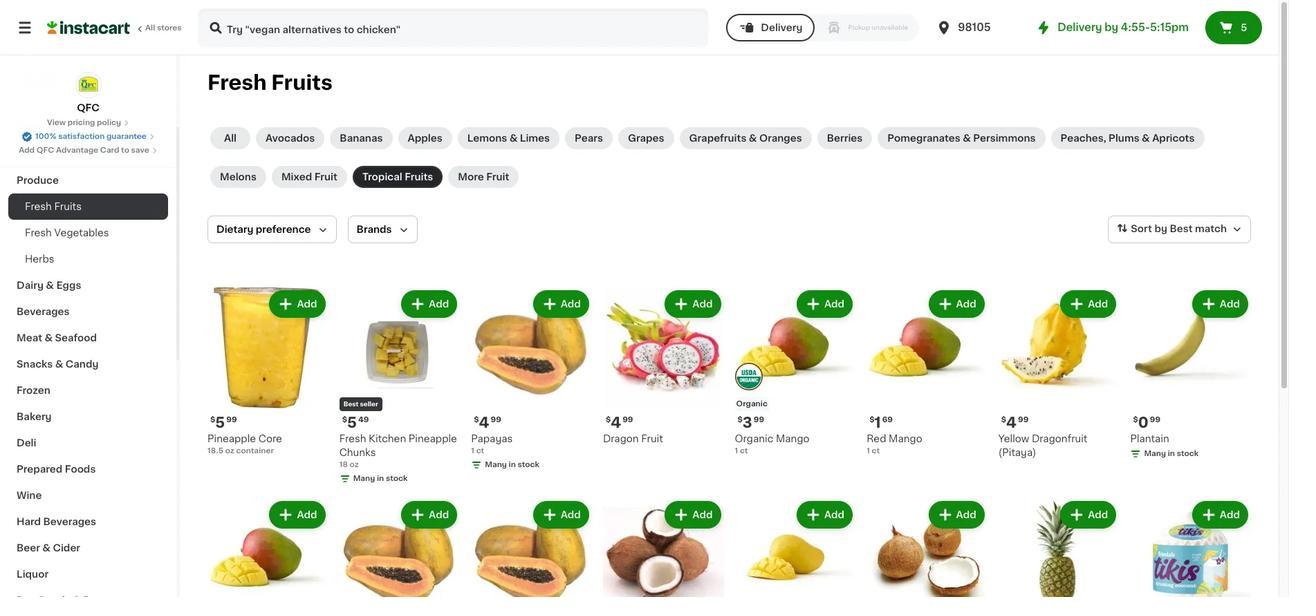 Task type: vqa. For each thing, say whether or not it's contained in the screenshot.
1st Original
no



Task type: locate. For each thing, give the bounding box(es) containing it.
1 vertical spatial in
[[509, 461, 516, 469]]

add button
[[271, 292, 324, 317], [403, 292, 456, 317], [535, 292, 588, 317], [666, 292, 720, 317], [798, 292, 852, 317], [930, 292, 984, 317], [1062, 292, 1116, 317], [1194, 292, 1247, 317], [271, 503, 324, 528], [403, 503, 456, 528], [535, 503, 588, 528], [666, 503, 720, 528], [798, 503, 852, 528], [930, 503, 984, 528], [1062, 503, 1116, 528], [1194, 503, 1247, 528]]

99 up "pineapple core 18.5 oz container"
[[226, 416, 237, 424]]

2 horizontal spatial 4
[[1007, 416, 1017, 430]]

dragon fruit
[[603, 434, 663, 444]]

1 horizontal spatial many
[[485, 461, 507, 469]]

1 vertical spatial all
[[224, 134, 237, 143]]

0 horizontal spatial many
[[353, 475, 375, 483]]

bakery link
[[8, 404, 168, 430]]

ct down red
[[872, 447, 880, 455]]

0 horizontal spatial delivery
[[761, 23, 803, 33]]

by right sort
[[1155, 224, 1168, 234]]

0 horizontal spatial all
[[145, 24, 155, 32]]

fruit right mixed
[[315, 172, 338, 182]]

2 horizontal spatial ct
[[872, 447, 880, 455]]

1 ct from the left
[[476, 447, 485, 455]]

in down 'papayas 1 ct'
[[509, 461, 516, 469]]

1 down red
[[867, 447, 870, 455]]

2 horizontal spatial many
[[1145, 450, 1167, 458]]

in down fresh kitchen pineapple chunks 18 oz
[[377, 475, 384, 483]]

product group
[[208, 288, 328, 457], [339, 288, 460, 488], [471, 288, 592, 474], [603, 288, 724, 446], [735, 288, 856, 457], [867, 288, 988, 457], [999, 288, 1120, 460], [1131, 288, 1252, 463], [208, 499, 328, 598], [339, 499, 460, 598], [471, 499, 592, 598], [603, 499, 724, 598], [735, 499, 856, 598], [867, 499, 988, 598], [999, 499, 1120, 598], [1131, 499, 1252, 598]]

ct down papayas
[[476, 447, 485, 455]]

pineapple inside fresh kitchen pineapple chunks 18 oz
[[409, 434, 457, 444]]

1 $ from the left
[[210, 416, 215, 424]]

1 vertical spatial stock
[[518, 461, 540, 469]]

$ for fresh kitchen pineapple chunks
[[342, 416, 347, 424]]

frozen
[[17, 386, 50, 396]]

2 horizontal spatial $ 4 99
[[1002, 416, 1029, 430]]

stock
[[1177, 450, 1199, 458], [518, 461, 540, 469], [386, 475, 408, 483]]

1 horizontal spatial in
[[509, 461, 516, 469]]

qfc down 100%
[[37, 147, 54, 154]]

preference
[[256, 225, 311, 235]]

2 horizontal spatial fruit
[[641, 434, 663, 444]]

0 vertical spatial beverages
[[17, 307, 70, 317]]

100%
[[35, 133, 56, 140]]

1 inside 'papayas 1 ct'
[[471, 447, 475, 455]]

many in stock down fresh kitchen pineapple chunks 18 oz
[[353, 475, 408, 483]]

5 inside button
[[1241, 23, 1248, 33]]

2 horizontal spatial in
[[1168, 450, 1175, 458]]

red
[[867, 434, 887, 444]]

0 horizontal spatial many in stock
[[353, 475, 408, 483]]

mango for 3
[[776, 434, 810, 444]]

brands button
[[348, 216, 418, 244]]

100% satisfaction guarantee
[[35, 133, 147, 140]]

$ inside $ 1 69
[[870, 416, 875, 424]]

peaches, plums & apricots link
[[1051, 127, 1205, 149]]

0 horizontal spatial fruits
[[54, 202, 82, 212]]

fruits up fresh vegetables
[[54, 202, 82, 212]]

2 pineapple from the left
[[409, 434, 457, 444]]

$ 5 99
[[210, 416, 237, 430]]

ct inside 'papayas 1 ct'
[[476, 447, 485, 455]]

4 99 from the left
[[754, 416, 765, 424]]

1 horizontal spatial qfc
[[77, 103, 99, 113]]

mango inside organic mango 1 ct
[[776, 434, 810, 444]]

0 vertical spatial qfc
[[77, 103, 99, 113]]

product group containing 0
[[1131, 288, 1252, 463]]

best inside field
[[1170, 224, 1193, 234]]

0 vertical spatial fresh fruits
[[208, 73, 333, 93]]

lists
[[39, 74, 63, 84]]

& for oranges
[[749, 134, 757, 143]]

1 mango from the left
[[776, 434, 810, 444]]

deli link
[[8, 430, 168, 457]]

0 horizontal spatial oz
[[225, 447, 234, 455]]

None search field
[[198, 8, 709, 47]]

&
[[510, 134, 518, 143], [749, 134, 757, 143], [963, 134, 971, 143], [1142, 134, 1150, 143], [46, 281, 54, 291], [45, 333, 53, 343], [55, 360, 63, 369], [42, 544, 51, 554]]

& for eggs
[[46, 281, 54, 291]]

99 for plantain
[[1150, 416, 1161, 424]]

ct inside red mango 1 ct
[[872, 447, 880, 455]]

$ inside $ 5 99
[[210, 416, 215, 424]]

1 horizontal spatial all
[[224, 134, 237, 143]]

mixed fruit link
[[272, 166, 347, 188]]

$ inside $ 5 49
[[342, 416, 347, 424]]

& left oranges at the right top of page
[[749, 134, 757, 143]]

1 vertical spatial best
[[344, 401, 359, 407]]

by for sort
[[1155, 224, 1168, 234]]

1 horizontal spatial $ 4 99
[[606, 416, 633, 430]]

card
[[100, 147, 119, 154]]

1 vertical spatial many
[[485, 461, 507, 469]]

2 horizontal spatial 5
[[1241, 23, 1248, 33]]

beverages down dairy & eggs
[[17, 307, 70, 317]]

by for delivery
[[1105, 22, 1119, 33]]

many in stock
[[1145, 450, 1199, 458], [485, 461, 540, 469], [353, 475, 408, 483]]

organic inside organic mango 1 ct
[[735, 434, 774, 444]]

2 vertical spatial fruits
[[54, 202, 82, 212]]

99 right 0 on the right of page
[[1150, 416, 1161, 424]]

meat & seafood link
[[8, 325, 168, 351]]

all stores
[[145, 24, 182, 32]]

0 vertical spatial all
[[145, 24, 155, 32]]

many down plantain in the right of the page
[[1145, 450, 1167, 458]]

fruit right more
[[487, 172, 510, 182]]

1 horizontal spatial ct
[[740, 447, 748, 455]]

by inside field
[[1155, 224, 1168, 234]]

in for 5
[[377, 475, 384, 483]]

0 vertical spatial organic
[[737, 400, 768, 408]]

1 horizontal spatial by
[[1155, 224, 1168, 234]]

fruits up the avocados link
[[271, 73, 333, 93]]

$ up plantain in the right of the page
[[1134, 416, 1139, 424]]

0 horizontal spatial fresh fruits
[[25, 202, 82, 212]]

1 $ 4 99 from the left
[[474, 416, 501, 430]]

many for 4
[[485, 461, 507, 469]]

1
[[875, 416, 881, 430], [471, 447, 475, 455], [735, 447, 738, 455], [867, 447, 870, 455]]

1 horizontal spatial best
[[1170, 224, 1193, 234]]

ct
[[476, 447, 485, 455], [740, 447, 748, 455], [872, 447, 880, 455]]

& for candy
[[55, 360, 63, 369]]

& right beer
[[42, 544, 51, 554]]

fresh vegetables
[[25, 228, 109, 238]]

$ 4 99 up dragon
[[606, 416, 633, 430]]

$ for red mango
[[870, 416, 875, 424]]

3 4 from the left
[[1007, 416, 1017, 430]]

$
[[210, 416, 215, 424], [342, 416, 347, 424], [474, 416, 479, 424], [606, 416, 611, 424], [738, 416, 743, 424], [870, 416, 875, 424], [1002, 416, 1007, 424], [1134, 416, 1139, 424]]

produce link
[[8, 167, 168, 194]]

0 horizontal spatial in
[[377, 475, 384, 483]]

0 horizontal spatial ct
[[476, 447, 485, 455]]

8 $ from the left
[[1134, 416, 1139, 424]]

5 99 from the left
[[1018, 416, 1029, 424]]

1 pineapple from the left
[[208, 434, 256, 444]]

fresh inside the fresh fruits link
[[25, 202, 52, 212]]

fresh up all link
[[208, 73, 267, 93]]

1 down $ 3 99
[[735, 447, 738, 455]]

$ for pineapple core
[[210, 416, 215, 424]]

4 up papayas
[[479, 416, 490, 430]]

99 up papayas
[[491, 416, 501, 424]]

all up melons link on the left of page
[[224, 134, 237, 143]]

view pricing policy
[[47, 119, 121, 127]]

1 horizontal spatial fruits
[[271, 73, 333, 93]]

qfc up "view pricing policy" link
[[77, 103, 99, 113]]

fresh up chunks
[[339, 434, 366, 444]]

many in stock down 'papayas 1 ct'
[[485, 461, 540, 469]]

4 up dragon
[[611, 416, 621, 430]]

0 horizontal spatial fruit
[[315, 172, 338, 182]]

bananas
[[340, 134, 383, 143]]

all for all
[[224, 134, 237, 143]]

beverages up 'cider' on the left bottom of page
[[43, 518, 96, 527]]

1 horizontal spatial oz
[[350, 461, 359, 469]]

0 horizontal spatial pineapple
[[208, 434, 256, 444]]

many inside the product group
[[1145, 450, 1167, 458]]

2 $ from the left
[[342, 416, 347, 424]]

best left match on the right top
[[1170, 224, 1193, 234]]

0
[[1139, 416, 1149, 430]]

99 inside $ 5 99
[[226, 416, 237, 424]]

$ left 69
[[870, 416, 875, 424]]

$ up dragon
[[606, 416, 611, 424]]

2 4 from the left
[[611, 416, 621, 430]]

4 $ from the left
[[606, 416, 611, 424]]

1 horizontal spatial stock
[[518, 461, 540, 469]]

fresh fruits
[[208, 73, 333, 93], [25, 202, 82, 212]]

seller
[[360, 401, 378, 407]]

1 vertical spatial beverages
[[43, 518, 96, 527]]

meat
[[17, 333, 42, 343]]

fresh up herbs
[[25, 228, 52, 238]]

match
[[1196, 224, 1227, 234]]

product group containing 3
[[735, 288, 856, 457]]

again
[[70, 46, 97, 56]]

vegetables
[[54, 228, 109, 238]]

in for 4
[[509, 461, 516, 469]]

fruits right tropical
[[405, 172, 433, 182]]

dairy
[[17, 281, 44, 291]]

pineapple core 18.5 oz container
[[208, 434, 282, 455]]

99 up the dragon fruit
[[623, 416, 633, 424]]

oz
[[225, 447, 234, 455], [350, 461, 359, 469]]

fruit right dragon
[[641, 434, 663, 444]]

2 $ 4 99 from the left
[[606, 416, 633, 430]]

$ 4 99 up papayas
[[474, 416, 501, 430]]

wine
[[17, 491, 42, 501]]

fruits
[[271, 73, 333, 93], [405, 172, 433, 182], [54, 202, 82, 212]]

mango inside red mango 1 ct
[[889, 434, 923, 444]]

organic down $ 3 99
[[735, 434, 774, 444]]

0 horizontal spatial 5
[[215, 416, 225, 430]]

plums
[[1109, 134, 1140, 143]]

$ up papayas
[[474, 416, 479, 424]]

1 vertical spatial oz
[[350, 461, 359, 469]]

many in stock down plantain in the right of the page
[[1145, 450, 1199, 458]]

avocados
[[266, 134, 315, 143]]

ct inside organic mango 1 ct
[[740, 447, 748, 455]]

cider
[[53, 544, 80, 554]]

all left stores
[[145, 24, 155, 32]]

prepared foods link
[[8, 457, 168, 483]]

hard beverages link
[[8, 509, 168, 536]]

7 $ from the left
[[1002, 416, 1007, 424]]

organic
[[737, 400, 768, 408], [735, 434, 774, 444]]

& left 'persimmons' at the right top
[[963, 134, 971, 143]]

1 vertical spatial many in stock
[[485, 461, 540, 469]]

& for persimmons
[[963, 134, 971, 143]]

$ for organic mango
[[738, 416, 743, 424]]

& right meat
[[45, 333, 53, 343]]

$ 4 99 for dragon fruit
[[606, 416, 633, 430]]

2 horizontal spatial stock
[[1177, 450, 1199, 458]]

fruit for more fruit
[[487, 172, 510, 182]]

2 vertical spatial stock
[[386, 475, 408, 483]]

2 mango from the left
[[889, 434, 923, 444]]

1 horizontal spatial pineapple
[[409, 434, 457, 444]]

$ inside $ 0 99
[[1134, 416, 1139, 424]]

qfc logo image
[[75, 72, 101, 98]]

0 vertical spatial in
[[1168, 450, 1175, 458]]

1 vertical spatial by
[[1155, 224, 1168, 234]]

& left candy
[[55, 360, 63, 369]]

2 vertical spatial in
[[377, 475, 384, 483]]

99 up yellow
[[1018, 416, 1029, 424]]

$ left 49
[[342, 416, 347, 424]]

0 vertical spatial best
[[1170, 224, 1193, 234]]

fresh fruits up the avocados link
[[208, 73, 333, 93]]

lemons & limes link
[[458, 127, 560, 149]]

many down 'papayas 1 ct'
[[485, 461, 507, 469]]

0 vertical spatial oz
[[225, 447, 234, 455]]

0 horizontal spatial by
[[1105, 22, 1119, 33]]

$ up organic mango 1 ct
[[738, 416, 743, 424]]

peaches, plums & apricots
[[1061, 134, 1195, 143]]

in inside the product group
[[1168, 450, 1175, 458]]

grapes
[[628, 134, 665, 143]]

dietary preference
[[217, 225, 311, 235]]

meat & seafood
[[17, 333, 97, 343]]

99 right 3
[[754, 416, 765, 424]]

2 horizontal spatial many in stock
[[1145, 450, 1199, 458]]

1 vertical spatial fresh fruits
[[25, 202, 82, 212]]

5
[[1241, 23, 1248, 33], [215, 416, 225, 430], [347, 416, 357, 430]]

pineapple down $ 5 99
[[208, 434, 256, 444]]

0 horizontal spatial qfc
[[37, 147, 54, 154]]

0 horizontal spatial $ 4 99
[[474, 416, 501, 430]]

oz right 18
[[350, 461, 359, 469]]

6 99 from the left
[[1150, 416, 1161, 424]]

0 horizontal spatial mango
[[776, 434, 810, 444]]

many
[[1145, 450, 1167, 458], [485, 461, 507, 469], [353, 475, 375, 483]]

best match
[[1170, 224, 1227, 234]]

2 ct from the left
[[740, 447, 748, 455]]

4 up yellow
[[1007, 416, 1017, 430]]

2 vertical spatial many
[[353, 475, 375, 483]]

add
[[19, 147, 35, 154], [297, 300, 317, 309], [429, 300, 449, 309], [561, 300, 581, 309], [693, 300, 713, 309], [825, 300, 845, 309], [957, 300, 977, 309], [1088, 300, 1109, 309], [1220, 300, 1241, 309], [297, 510, 317, 520], [429, 510, 449, 520], [561, 510, 581, 520], [693, 510, 713, 520], [825, 510, 845, 520], [957, 510, 977, 520], [1088, 510, 1109, 520], [1220, 510, 1241, 520]]

1 horizontal spatial 4
[[611, 416, 621, 430]]

many down chunks
[[353, 475, 375, 483]]

2 horizontal spatial fruits
[[405, 172, 433, 182]]

ct down 3
[[740, 447, 748, 455]]

1 horizontal spatial delivery
[[1058, 22, 1103, 33]]

all for all stores
[[145, 24, 155, 32]]

0 vertical spatial stock
[[1177, 450, 1199, 458]]

5 for fresh kitchen pineapple chunks
[[347, 416, 357, 430]]

$ up yellow
[[1002, 416, 1007, 424]]

2 99 from the left
[[491, 416, 501, 424]]

dragon
[[603, 434, 639, 444]]

1 4 from the left
[[479, 416, 490, 430]]

$ up '18.5'
[[210, 416, 215, 424]]

0 horizontal spatial best
[[344, 401, 359, 407]]

2 vertical spatial many in stock
[[353, 475, 408, 483]]

$ inside $ 3 99
[[738, 416, 743, 424]]

0 vertical spatial by
[[1105, 22, 1119, 33]]

grapefruits
[[690, 134, 747, 143]]

1 down papayas
[[471, 447, 475, 455]]

stock inside the product group
[[1177, 450, 1199, 458]]

fresh fruits inside the fresh fruits link
[[25, 202, 82, 212]]

1 horizontal spatial 5
[[347, 416, 357, 430]]

3 ct from the left
[[872, 447, 880, 455]]

1 vertical spatial organic
[[735, 434, 774, 444]]

$ 4 99 for papayas
[[474, 416, 501, 430]]

99 inside $ 0 99
[[1150, 416, 1161, 424]]

& left eggs
[[46, 281, 54, 291]]

best for best seller
[[344, 401, 359, 407]]

foods
[[65, 465, 96, 475]]

qfc
[[77, 103, 99, 113], [37, 147, 54, 154]]

delivery for delivery
[[761, 23, 803, 33]]

organic up $ 3 99
[[737, 400, 768, 408]]

$ 4 99 up yellow
[[1002, 416, 1029, 430]]

1 horizontal spatial mango
[[889, 434, 923, 444]]

0 horizontal spatial stock
[[386, 475, 408, 483]]

99 inside $ 3 99
[[754, 416, 765, 424]]

snacks & candy link
[[8, 351, 168, 378]]

99 for organic mango
[[754, 416, 765, 424]]

candy
[[66, 360, 99, 369]]

fresh down produce
[[25, 202, 52, 212]]

18.5
[[208, 447, 223, 455]]

3 $ from the left
[[474, 416, 479, 424]]

3 $ 4 99 from the left
[[1002, 416, 1029, 430]]

1 horizontal spatial many in stock
[[485, 461, 540, 469]]

fruit for dragon fruit
[[641, 434, 663, 444]]

4:55-
[[1121, 22, 1151, 33]]

delivery by 4:55-5:15pm
[[1058, 22, 1189, 33]]

many in stock for 5
[[353, 475, 408, 483]]

herbs
[[25, 255, 54, 264]]

fresh fruits up fresh vegetables
[[25, 202, 82, 212]]

6 $ from the left
[[870, 416, 875, 424]]

liquor link
[[8, 562, 168, 588]]

$ 3 99
[[738, 416, 765, 430]]

by
[[1105, 22, 1119, 33], [1155, 224, 1168, 234]]

1 horizontal spatial fresh fruits
[[208, 73, 333, 93]]

& left the limes on the left top of page
[[510, 134, 518, 143]]

0 horizontal spatial 4
[[479, 416, 490, 430]]

1 99 from the left
[[226, 416, 237, 424]]

fresh
[[208, 73, 267, 93], [25, 202, 52, 212], [25, 228, 52, 238], [339, 434, 366, 444]]

0 vertical spatial many
[[1145, 450, 1167, 458]]

in down plantain in the right of the page
[[1168, 450, 1175, 458]]

pomegranates
[[888, 134, 961, 143]]

1 horizontal spatial fruit
[[487, 172, 510, 182]]

best left seller
[[344, 401, 359, 407]]

by left 4:55-
[[1105, 22, 1119, 33]]

oz right '18.5'
[[225, 447, 234, 455]]

5 $ from the left
[[738, 416, 743, 424]]

1 vertical spatial qfc
[[37, 147, 54, 154]]

item badge image
[[735, 363, 763, 391]]

ct for 3
[[740, 447, 748, 455]]

peaches,
[[1061, 134, 1107, 143]]

pineapple right 'kitchen'
[[409, 434, 457, 444]]

delivery inside button
[[761, 23, 803, 33]]

3 99 from the left
[[623, 416, 633, 424]]



Task type: describe. For each thing, give the bounding box(es) containing it.
$ for papayas
[[474, 416, 479, 424]]

limes
[[520, 134, 550, 143]]

core
[[259, 434, 282, 444]]

stock for 4
[[518, 461, 540, 469]]

beer & cider
[[17, 544, 80, 554]]

instacart logo image
[[47, 19, 130, 36]]

99 for papayas
[[491, 416, 501, 424]]

dairy & eggs link
[[8, 273, 168, 299]]

organic mango 1 ct
[[735, 434, 810, 455]]

ct for 1
[[872, 447, 880, 455]]

organic for organic mango 1 ct
[[735, 434, 774, 444]]

99 for dragon fruit
[[623, 416, 633, 424]]

policy
[[97, 119, 121, 127]]

dairy & eggs
[[17, 281, 81, 291]]

snacks
[[17, 360, 53, 369]]

1 left 69
[[875, 416, 881, 430]]

yellow dragonfruit (pitaya)
[[999, 434, 1088, 458]]

oranges
[[760, 134, 802, 143]]

many in stock for 4
[[485, 461, 540, 469]]

1 vertical spatial fruits
[[405, 172, 433, 182]]

delivery for delivery by 4:55-5:15pm
[[1058, 22, 1103, 33]]

container
[[236, 447, 274, 455]]

& for cider
[[42, 544, 51, 554]]

prepared foods
[[17, 465, 96, 475]]

99 for pineapple core
[[226, 416, 237, 424]]

fresh fruits link
[[8, 194, 168, 220]]

hard beverages
[[17, 518, 96, 527]]

mango for 1
[[889, 434, 923, 444]]

buy it again link
[[8, 37, 168, 65]]

chunks
[[339, 448, 376, 458]]

Search field
[[199, 10, 707, 46]]

49
[[358, 416, 369, 424]]

4 for dragon fruit
[[611, 416, 621, 430]]

fresh inside fresh vegetables link
[[25, 228, 52, 238]]

Best match Sort by field
[[1109, 216, 1252, 244]]

delivery button
[[727, 14, 815, 42]]

oz inside fresh kitchen pineapple chunks 18 oz
[[350, 461, 359, 469]]

more fruit
[[458, 172, 510, 182]]

& for limes
[[510, 134, 518, 143]]

dragonfruit
[[1032, 434, 1088, 444]]

pears
[[575, 134, 603, 143]]

sort
[[1131, 224, 1153, 234]]

buy it again
[[39, 46, 97, 56]]

to
[[121, 147, 129, 154]]

product group containing 1
[[867, 288, 988, 457]]

papayas
[[471, 434, 513, 444]]

& for seafood
[[45, 333, 53, 343]]

red mango 1 ct
[[867, 434, 923, 455]]

brands
[[357, 225, 392, 235]]

yellow
[[999, 434, 1030, 444]]

pineapple inside "pineapple core 18.5 oz container"
[[208, 434, 256, 444]]

mixed fruit
[[282, 172, 338, 182]]

apples link
[[398, 127, 452, 149]]

papayas 1 ct
[[471, 434, 513, 455]]

many for 5
[[353, 475, 375, 483]]

0 vertical spatial fruits
[[271, 73, 333, 93]]

thanksgiving
[[17, 149, 83, 159]]

$ 5 49
[[342, 416, 369, 430]]

beer & cider link
[[8, 536, 168, 562]]

avocados link
[[256, 127, 325, 149]]

produce
[[17, 176, 59, 185]]

(pitaya)
[[999, 448, 1037, 458]]

delivery by 4:55-5:15pm link
[[1036, 19, 1189, 36]]

100% satisfaction guarantee button
[[22, 129, 155, 143]]

satisfaction
[[58, 133, 105, 140]]

herbs link
[[8, 246, 168, 273]]

apples
[[408, 134, 443, 143]]

oz inside "pineapple core 18.5 oz container"
[[225, 447, 234, 455]]

1 inside red mango 1 ct
[[867, 447, 870, 455]]

grapefruits & oranges
[[690, 134, 802, 143]]

tropical fruits
[[362, 172, 433, 182]]

69
[[883, 416, 893, 424]]

recipes link
[[8, 115, 168, 141]]

more
[[458, 172, 484, 182]]

1 inside organic mango 1 ct
[[735, 447, 738, 455]]

dietary
[[217, 225, 254, 235]]

pomegranates & persimmons
[[888, 134, 1036, 143]]

fresh vegetables link
[[8, 220, 168, 246]]

snacks & candy
[[17, 360, 99, 369]]

best for best match
[[1170, 224, 1193, 234]]

kitchen
[[369, 434, 406, 444]]

save
[[131, 147, 149, 154]]

4 for papayas
[[479, 416, 490, 430]]

berries
[[827, 134, 863, 143]]

4 for yellow dragonfruit (pitaya)
[[1007, 416, 1017, 430]]

$ for yellow dragonfruit (pitaya)
[[1002, 416, 1007, 424]]

99 for yellow dragonfruit (pitaya)
[[1018, 416, 1029, 424]]

bananas link
[[330, 127, 393, 149]]

beverages inside 'link'
[[43, 518, 96, 527]]

$ 4 99 for yellow dragonfruit (pitaya)
[[1002, 416, 1029, 430]]

tropical fruits link
[[353, 166, 443, 188]]

guarantee
[[107, 133, 147, 140]]

beverages link
[[8, 299, 168, 325]]

plantain
[[1131, 434, 1170, 444]]

& right "plums"
[[1142, 134, 1150, 143]]

0 vertical spatial many in stock
[[1145, 450, 1199, 458]]

grapefruits & oranges link
[[680, 127, 812, 149]]

qfc link
[[75, 72, 101, 115]]

18
[[339, 461, 348, 469]]

fruit for mixed fruit
[[315, 172, 338, 182]]

pomegranates & persimmons link
[[878, 127, 1046, 149]]

5 for pineapple core
[[215, 416, 225, 430]]

stock for 5
[[386, 475, 408, 483]]

melons
[[220, 172, 257, 182]]

service type group
[[727, 14, 920, 42]]

$ for plantain
[[1134, 416, 1139, 424]]

all stores link
[[47, 8, 183, 47]]

prepared
[[17, 465, 62, 475]]

fresh inside fresh kitchen pineapple chunks 18 oz
[[339, 434, 366, 444]]

$ for dragon fruit
[[606, 416, 611, 424]]

advantage
[[56, 147, 98, 154]]

organic for organic
[[737, 400, 768, 408]]

view
[[47, 119, 66, 127]]

add qfc advantage card to save link
[[19, 145, 158, 156]]



